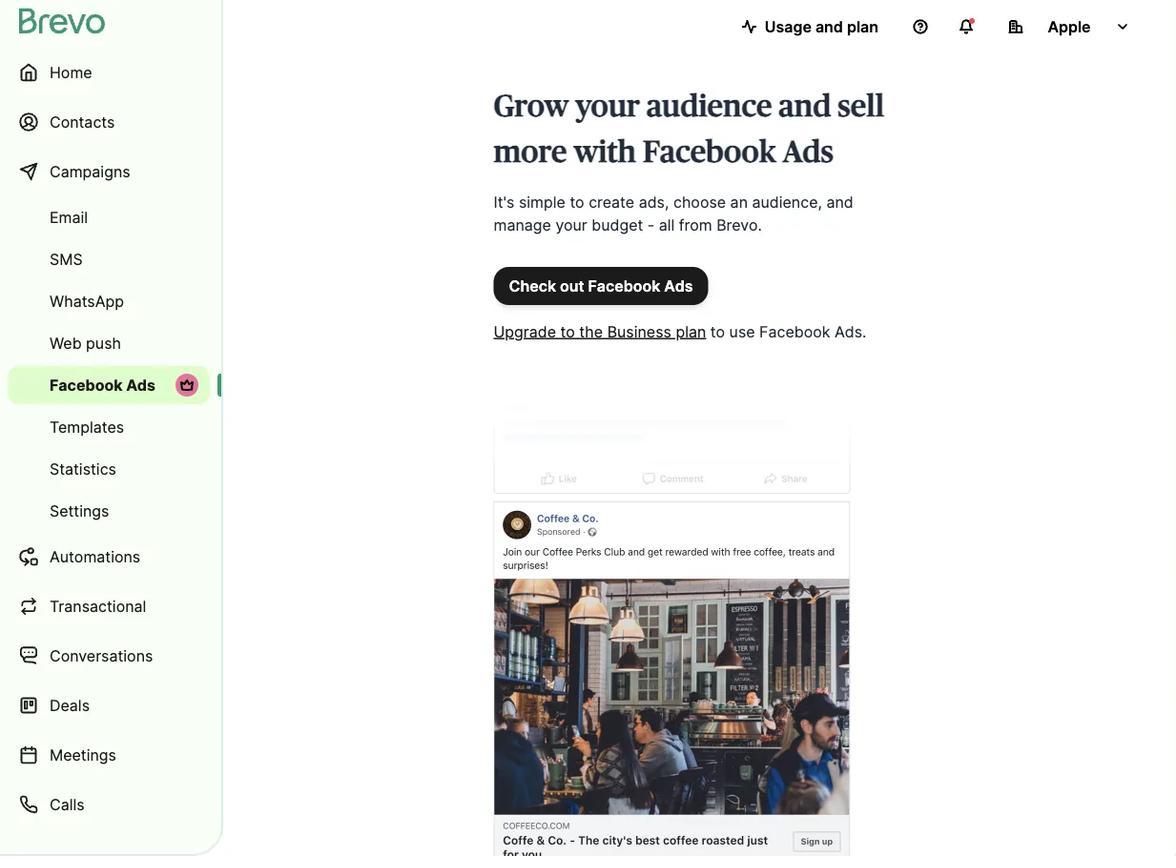 Task type: describe. For each thing, give the bounding box(es) containing it.
home
[[50, 63, 92, 82]]

deals link
[[8, 683, 210, 729]]

automations link
[[8, 534, 210, 580]]

usage and plan button
[[727, 8, 894, 46]]

facebook right use
[[759, 322, 830, 341]]

contacts link
[[8, 99, 210, 145]]

facebook up the templates
[[50, 376, 123, 394]]

check out facebook ads button
[[494, 267, 708, 305]]

out
[[560, 277, 584, 295]]

sms link
[[8, 240, 210, 279]]

whatsapp
[[50, 292, 124, 311]]

and inside it's simple to create ads, choose an audience, and manage your budget - all from brevo.
[[827, 193, 854, 211]]

whatsapp link
[[8, 282, 210, 321]]

facebook inside button
[[588, 277, 661, 295]]

budget
[[592, 216, 643, 234]]

automations
[[50, 548, 140, 566]]

meetings
[[50, 746, 116, 765]]

usage and plan
[[765, 17, 879, 36]]

it's simple to create ads, choose an audience, and manage your budget - all from brevo.
[[494, 193, 854, 234]]

simple
[[519, 193, 566, 211]]

transactional
[[50, 597, 146, 616]]

contacts
[[50, 113, 115, 131]]

and inside 'button'
[[816, 17, 843, 36]]

email link
[[8, 198, 210, 237]]

upgrade to the business plan link
[[494, 322, 706, 341]]

the
[[579, 322, 603, 341]]

templates
[[50, 418, 124, 436]]

campaigns link
[[8, 149, 210, 195]]

statistics link
[[8, 450, 210, 488]]

more
[[494, 137, 567, 168]]

grow your audience and sell more with facebook ads
[[494, 92, 884, 168]]

ads,
[[639, 193, 669, 211]]

apple button
[[993, 8, 1146, 46]]

settings link
[[8, 492, 210, 530]]

grow
[[494, 92, 569, 122]]

ads inside grow your audience and sell more with facebook ads
[[783, 137, 834, 168]]

create
[[589, 193, 635, 211]]

check out facebook ads
[[509, 277, 693, 295]]

sms
[[50, 250, 83, 269]]

conversations link
[[8, 633, 210, 679]]

deals
[[50, 696, 90, 715]]

campaigns
[[50, 162, 130, 181]]

1 vertical spatial plan
[[676, 322, 706, 341]]

home link
[[8, 50, 210, 95]]

to left the
[[561, 322, 575, 341]]

manage
[[494, 216, 551, 234]]

templates link
[[8, 408, 210, 446]]

statistics
[[50, 460, 116, 478]]

facebook inside grow your audience and sell more with facebook ads
[[643, 137, 776, 168]]

it's
[[494, 193, 515, 211]]

all
[[659, 216, 675, 234]]

calls
[[50, 796, 85, 814]]

facebook ads link
[[8, 366, 210, 405]]

0 horizontal spatial ads
[[126, 376, 156, 394]]



Task type: locate. For each thing, give the bounding box(es) containing it.
ads.
[[835, 322, 867, 341]]

web push link
[[8, 324, 210, 363]]

audience,
[[752, 193, 822, 211]]

to
[[570, 193, 585, 211], [561, 322, 575, 341], [711, 322, 725, 341]]

your inside it's simple to create ads, choose an audience, and manage your budget - all from brevo.
[[556, 216, 587, 234]]

ads inside button
[[664, 277, 693, 295]]

and left sell
[[779, 92, 831, 122]]

2 horizontal spatial ads
[[783, 137, 834, 168]]

business
[[607, 322, 672, 341]]

0 vertical spatial ads
[[783, 137, 834, 168]]

your inside grow your audience and sell more with facebook ads
[[575, 92, 640, 122]]

0 horizontal spatial plan
[[676, 322, 706, 341]]

0 vertical spatial your
[[575, 92, 640, 122]]

plan inside "usage and plan" 'button'
[[847, 17, 879, 36]]

an
[[730, 193, 748, 211]]

your
[[575, 92, 640, 122], [556, 216, 587, 234]]

ads up "upgrade to the business plan to use facebook ads."
[[664, 277, 693, 295]]

to inside it's simple to create ads, choose an audience, and manage your budget - all from brevo.
[[570, 193, 585, 211]]

email
[[50, 208, 88, 227]]

from
[[679, 216, 712, 234]]

and
[[816, 17, 843, 36], [779, 92, 831, 122], [827, 193, 854, 211]]

use
[[729, 322, 755, 341]]

upgrade to the business plan to use facebook ads.
[[494, 322, 867, 341]]

0 vertical spatial and
[[816, 17, 843, 36]]

settings
[[50, 502, 109, 520]]

2 vertical spatial and
[[827, 193, 854, 211]]

audience
[[647, 92, 772, 122]]

facebook ads
[[50, 376, 156, 394]]

facebook
[[643, 137, 776, 168], [588, 277, 661, 295], [759, 322, 830, 341], [50, 376, 123, 394]]

choose
[[674, 193, 726, 211]]

and inside grow your audience and sell more with facebook ads
[[779, 92, 831, 122]]

with
[[574, 137, 636, 168]]

brevo.
[[717, 216, 762, 234]]

ads
[[783, 137, 834, 168], [664, 277, 693, 295], [126, 376, 156, 394]]

2 vertical spatial ads
[[126, 376, 156, 394]]

1 vertical spatial ads
[[664, 277, 693, 295]]

1 vertical spatial and
[[779, 92, 831, 122]]

1 vertical spatial your
[[556, 216, 587, 234]]

transactional link
[[8, 584, 210, 630]]

and right usage
[[816, 17, 843, 36]]

conversations
[[50, 647, 153, 665]]

facebook down audience
[[643, 137, 776, 168]]

plan
[[847, 17, 879, 36], [676, 322, 706, 341]]

ads left left___rvooi icon
[[126, 376, 156, 394]]

plan left use
[[676, 322, 706, 341]]

your down simple at the top
[[556, 216, 587, 234]]

and right audience,
[[827, 193, 854, 211]]

to left the create
[[570, 193, 585, 211]]

web push
[[50, 334, 121, 353]]

check
[[509, 277, 556, 295]]

1 horizontal spatial ads
[[664, 277, 693, 295]]

push
[[86, 334, 121, 353]]

sell
[[838, 92, 884, 122]]

meetings link
[[8, 733, 210, 778]]

calls link
[[8, 782, 210, 828]]

facebook up business
[[588, 277, 661, 295]]

upgrade
[[494, 322, 556, 341]]

your up with
[[575, 92, 640, 122]]

-
[[648, 216, 655, 234]]

usage
[[765, 17, 812, 36]]

left___rvooi image
[[179, 378, 195, 393]]

ads up audience,
[[783, 137, 834, 168]]

0 vertical spatial plan
[[847, 17, 879, 36]]

plan right usage
[[847, 17, 879, 36]]

web
[[50, 334, 82, 353]]

apple
[[1048, 17, 1091, 36]]

to left use
[[711, 322, 725, 341]]

1 horizontal spatial plan
[[847, 17, 879, 36]]



Task type: vqa. For each thing, say whether or not it's contained in the screenshot.
the leftmost 'plan'
yes



